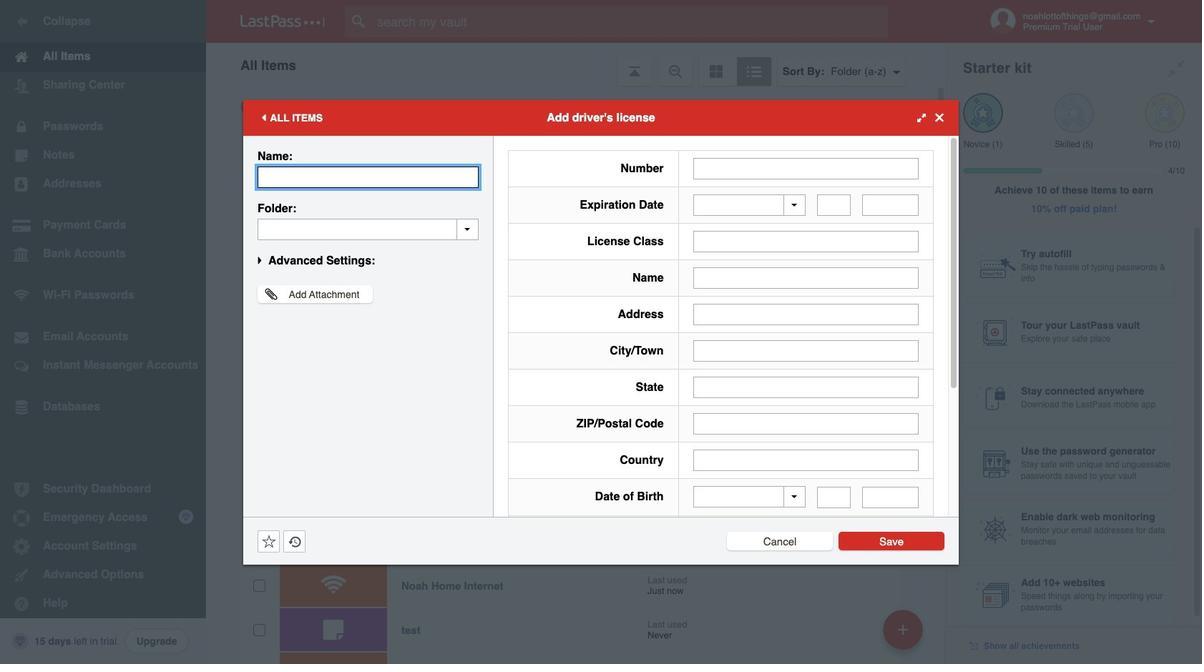 Task type: describe. For each thing, give the bounding box(es) containing it.
new item image
[[898, 625, 908, 635]]

vault options navigation
[[206, 43, 946, 86]]



Task type: locate. For each thing, give the bounding box(es) containing it.
new item navigation
[[878, 606, 932, 665]]

lastpass image
[[240, 15, 325, 28]]

None text field
[[258, 219, 479, 240], [693, 414, 919, 435], [258, 219, 479, 240], [693, 414, 919, 435]]

None text field
[[693, 158, 919, 179], [258, 166, 479, 188], [817, 195, 851, 216], [862, 195, 919, 216], [693, 231, 919, 253], [693, 268, 919, 289], [693, 304, 919, 326], [693, 341, 919, 362], [693, 377, 919, 399], [693, 450, 919, 472], [817, 487, 851, 508], [862, 487, 919, 508], [693, 158, 919, 179], [258, 166, 479, 188], [817, 195, 851, 216], [862, 195, 919, 216], [693, 231, 919, 253], [693, 268, 919, 289], [693, 304, 919, 326], [693, 341, 919, 362], [693, 377, 919, 399], [693, 450, 919, 472], [817, 487, 851, 508], [862, 487, 919, 508]]

Search search field
[[345, 6, 917, 37]]

dialog
[[243, 100, 959, 665]]

main navigation navigation
[[0, 0, 206, 665]]

search my vault text field
[[345, 6, 917, 37]]



